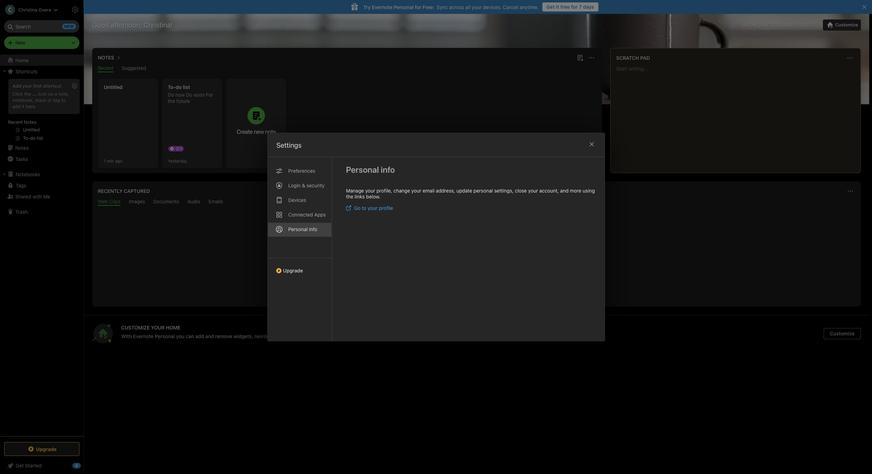 Task type: locate. For each thing, give the bounding box(es) containing it.
account,
[[539, 188, 559, 194]]

note
[[265, 129, 276, 135]]

evernote inside customize your home with evernote personal you can add and remove widgets, reorder and resize them, or change your background.
[[133, 334, 154, 340]]

2 vertical spatial the
[[346, 194, 353, 200]]

wednesday,
[[743, 22, 770, 28]]

personal
[[473, 188, 493, 194]]

it down the notebook,
[[22, 104, 24, 109]]

login & security
[[288, 183, 324, 189]]

1 horizontal spatial to
[[362, 205, 366, 211]]

notes down here.
[[24, 119, 36, 125]]

remove
[[215, 334, 232, 340]]

to
[[61, 97, 65, 103], [362, 205, 366, 211]]

1 vertical spatial it
[[22, 104, 24, 109]]

upgrade
[[283, 268, 303, 274], [36, 447, 57, 453]]

clips
[[109, 199, 120, 205]]

0 horizontal spatial and
[[205, 334, 214, 340]]

1 vertical spatial add
[[195, 334, 204, 340]]

0 vertical spatial or
[[48, 97, 52, 103]]

0 vertical spatial customize button
[[823, 19, 861, 31]]

shared
[[15, 194, 31, 200]]

personal info up the profile,
[[346, 165, 395, 175]]

the left ...
[[24, 91, 31, 97]]

notes
[[98, 55, 114, 61], [24, 119, 36, 125], [15, 145, 29, 151]]

personal info down connected
[[288, 227, 317, 233]]

recent down the notebook,
[[8, 119, 23, 125]]

settings image
[[71, 6, 79, 14]]

the left future
[[168, 98, 175, 104]]

1 vertical spatial the
[[168, 98, 175, 104]]

1 min ago
[[104, 159, 122, 164]]

free
[[560, 4, 570, 10]]

preferences
[[288, 168, 315, 174]]

personal down your
[[155, 334, 175, 340]]

personal up the manage
[[346, 165, 379, 175]]

tasks button
[[0, 154, 83, 165]]

me
[[43, 194, 50, 200]]

your down below.
[[367, 205, 377, 211]]

1 horizontal spatial recent
[[98, 65, 114, 71]]

to down "note,"
[[61, 97, 65, 103]]

min
[[107, 159, 114, 164]]

apps
[[314, 212, 326, 218]]

below.
[[366, 194, 380, 200]]

christina!
[[144, 21, 173, 29]]

with
[[121, 334, 132, 340]]

your left background. at bottom left
[[336, 334, 347, 340]]

tasks
[[15, 156, 28, 162]]

and left remove
[[205, 334, 214, 340]]

and inside manage your profile, change your email address, update personal settings, close your account, and more using the links below.
[[560, 188, 568, 194]]

1 horizontal spatial info
[[381, 165, 395, 175]]

upgrade for the topmost upgrade popup button
[[283, 268, 303, 274]]

and left resize
[[273, 334, 281, 340]]

ago
[[115, 159, 122, 164]]

shared with me link
[[0, 191, 83, 202]]

widgets,
[[233, 334, 253, 340]]

info up the profile,
[[381, 165, 395, 175]]

1 horizontal spatial or
[[312, 334, 317, 340]]

change right them,
[[318, 334, 335, 340]]

&
[[302, 183, 305, 189]]

recent down notes button
[[98, 65, 114, 71]]

you
[[176, 334, 184, 340]]

soon
[[194, 92, 205, 98]]

group
[[0, 77, 83, 145]]

the
[[24, 91, 31, 97], [168, 98, 175, 104], [346, 194, 353, 200]]

1 horizontal spatial upgrade button
[[268, 258, 332, 277]]

personal info
[[346, 165, 395, 175], [288, 227, 317, 233]]

click the ...
[[13, 91, 37, 97]]

go to your profile button
[[346, 205, 393, 211]]

2 for from the left
[[415, 4, 421, 10]]

close
[[515, 188, 527, 194]]

0 vertical spatial to
[[61, 97, 65, 103]]

0 horizontal spatial info
[[309, 227, 317, 233]]

1 vertical spatial upgrade
[[36, 447, 57, 453]]

on
[[48, 91, 53, 97]]

1 horizontal spatial change
[[393, 188, 410, 194]]

0 vertical spatial it
[[556, 4, 559, 10]]

1 vertical spatial evernote
[[133, 334, 154, 340]]

13,
[[795, 22, 800, 28]]

evernote down customize on the left bottom of the page
[[133, 334, 154, 340]]

for left 7
[[571, 4, 578, 10]]

tab list
[[94, 65, 601, 72], [268, 157, 332, 342], [94, 199, 860, 206]]

0 horizontal spatial to
[[61, 97, 65, 103]]

1 horizontal spatial add
[[195, 334, 204, 340]]

connected
[[288, 212, 313, 218]]

shortcuts button
[[0, 66, 83, 77]]

Search text field
[[9, 20, 75, 33]]

0 vertical spatial notes
[[98, 55, 114, 61]]

devices
[[288, 197, 306, 203]]

2 horizontal spatial and
[[560, 188, 568, 194]]

tag
[[53, 97, 60, 103]]

0 horizontal spatial upgrade
[[36, 447, 57, 453]]

0 horizontal spatial for
[[415, 4, 421, 10]]

images tab
[[129, 199, 145, 206]]

and for widgets,
[[273, 334, 281, 340]]

untitled
[[104, 84, 122, 90]]

recently
[[98, 188, 123, 194]]

address,
[[436, 188, 455, 194]]

email
[[422, 188, 434, 194]]

0 horizontal spatial the
[[24, 91, 31, 97]]

1 horizontal spatial it
[[556, 4, 559, 10]]

info down connected apps
[[309, 227, 317, 233]]

evernote
[[372, 4, 392, 10], [133, 334, 154, 340]]

0 vertical spatial evernote
[[372, 4, 392, 10]]

all
[[465, 4, 470, 10]]

add down the notebook,
[[13, 104, 21, 109]]

trash link
[[0, 206, 83, 218]]

for left free:
[[415, 4, 421, 10]]

0 horizontal spatial or
[[48, 97, 52, 103]]

customize
[[121, 325, 150, 331]]

audio tab
[[187, 199, 200, 206]]

web clips
[[98, 199, 120, 205]]

the left links
[[346, 194, 353, 200]]

notebooks link
[[0, 169, 83, 180]]

security
[[306, 183, 324, 189]]

0 horizontal spatial evernote
[[133, 334, 154, 340]]

tab list containing recent
[[94, 65, 601, 72]]

1 vertical spatial recent
[[8, 119, 23, 125]]

your right links
[[365, 188, 375, 194]]

1 vertical spatial personal info
[[288, 227, 317, 233]]

do down to-
[[168, 92, 174, 98]]

sync
[[437, 4, 448, 10]]

web clips tab
[[98, 199, 120, 206]]

1 horizontal spatial the
[[168, 98, 175, 104]]

with
[[33, 194, 42, 200]]

None search field
[[9, 20, 75, 33]]

tree containing home
[[0, 55, 84, 437]]

tab list containing preferences
[[268, 157, 332, 342]]

your
[[472, 4, 482, 10], [22, 83, 32, 89], [365, 188, 375, 194], [411, 188, 421, 194], [528, 188, 538, 194], [367, 205, 377, 211], [336, 334, 347, 340]]

0 horizontal spatial change
[[318, 334, 335, 340]]

add inside icon on a note, notebook, stack or tag to add it here.
[[13, 104, 21, 109]]

devices.
[[483, 4, 502, 10]]

expand notebooks image
[[2, 172, 7, 177]]

or inside customize your home with evernote personal you can add and remove widgets, reorder and resize them, or change your background.
[[312, 334, 317, 340]]

using
[[583, 188, 595, 194]]

0 vertical spatial add
[[13, 104, 21, 109]]

0 vertical spatial personal info
[[346, 165, 395, 175]]

group containing add your first shortcut
[[0, 77, 83, 145]]

it
[[556, 4, 559, 10], [22, 104, 24, 109]]

notes up the recent tab
[[98, 55, 114, 61]]

it inside button
[[556, 4, 559, 10]]

tab list for create new note
[[94, 65, 601, 72]]

0 vertical spatial the
[[24, 91, 31, 97]]

0 horizontal spatial recent
[[8, 119, 23, 125]]

1 vertical spatial change
[[318, 334, 335, 340]]

1 for from the left
[[571, 4, 578, 10]]

0 horizontal spatial it
[[22, 104, 24, 109]]

add inside customize your home with evernote personal you can add and remove widgets, reorder and resize them, or change your background.
[[195, 334, 204, 340]]

evernote right try
[[372, 4, 392, 10]]

customize
[[835, 22, 858, 27], [830, 331, 855, 337]]

1 horizontal spatial upgrade
[[283, 268, 303, 274]]

emails tab
[[209, 199, 223, 206]]

or down "on" on the left top
[[48, 97, 52, 103]]

0 vertical spatial upgrade
[[283, 268, 303, 274]]

and left 'more'
[[560, 188, 568, 194]]

0 vertical spatial change
[[393, 188, 410, 194]]

recent tab
[[98, 65, 114, 72]]

0 horizontal spatial add
[[13, 104, 21, 109]]

create new note
[[237, 129, 276, 135]]

try
[[363, 4, 371, 10]]

tree
[[0, 55, 84, 437]]

1 horizontal spatial do
[[186, 92, 192, 98]]

december
[[771, 22, 794, 28]]

2 horizontal spatial the
[[346, 194, 353, 200]]

personal down connected
[[288, 227, 307, 233]]

0 horizontal spatial do
[[168, 92, 174, 98]]

audio
[[187, 199, 200, 205]]

1 vertical spatial upgrade button
[[4, 443, 79, 457]]

notes up tasks
[[15, 145, 29, 151]]

for inside button
[[571, 4, 578, 10]]

do down list
[[186, 92, 192, 98]]

for for free:
[[415, 4, 421, 10]]

1 horizontal spatial personal info
[[346, 165, 395, 175]]

to right go
[[362, 205, 366, 211]]

it inside icon on a note, notebook, stack or tag to add it here.
[[22, 104, 24, 109]]

1 horizontal spatial for
[[571, 4, 578, 10]]

info
[[381, 165, 395, 175], [309, 227, 317, 233]]

close image
[[587, 140, 596, 149]]

1 vertical spatial notes
[[24, 119, 36, 125]]

0 vertical spatial recent
[[98, 65, 114, 71]]

1 vertical spatial or
[[312, 334, 317, 340]]

web
[[98, 199, 108, 205]]

it right get
[[556, 4, 559, 10]]

1 horizontal spatial and
[[273, 334, 281, 340]]

change right the profile,
[[393, 188, 410, 194]]

or right them,
[[312, 334, 317, 340]]

the inside manage your profile, change your email address, update personal settings, close your account, and more using the links below.
[[346, 194, 353, 200]]

add right can at the left of page
[[195, 334, 204, 340]]



Task type: describe. For each thing, give the bounding box(es) containing it.
upgrade for the left upgrade popup button
[[36, 447, 57, 453]]

change inside manage your profile, change your email address, update personal settings, close your account, and more using the links below.
[[393, 188, 410, 194]]

notes button
[[96, 54, 122, 62]]

change inside customize your home with evernote personal you can add and remove widgets, reorder and resize them, or change your background.
[[318, 334, 335, 340]]

reorder
[[254, 334, 271, 340]]

background.
[[348, 334, 377, 340]]

1 do from the left
[[168, 92, 174, 98]]

suggested
[[122, 65, 146, 71]]

0 horizontal spatial upgrade button
[[4, 443, 79, 457]]

your
[[151, 325, 165, 331]]

wednesday, december 13, 2023
[[743, 22, 812, 28]]

new
[[15, 40, 25, 46]]

0 vertical spatial info
[[381, 165, 395, 175]]

pad
[[640, 55, 650, 61]]

your inside customize your home with evernote personal you can add and remove widgets, reorder and resize them, or change your background.
[[336, 334, 347, 340]]

scratch
[[616, 55, 639, 61]]

0/3
[[176, 146, 182, 151]]

personal left free:
[[394, 4, 414, 10]]

go
[[354, 205, 360, 211]]

new button
[[4, 37, 79, 49]]

1 vertical spatial info
[[309, 227, 317, 233]]

more
[[570, 188, 581, 194]]

get it free for 7 days button
[[542, 2, 598, 11]]

can
[[186, 334, 194, 340]]

1 vertical spatial to
[[362, 205, 366, 211]]

notebooks
[[16, 171, 40, 177]]

do
[[176, 84, 182, 90]]

recently captured
[[98, 188, 150, 194]]

settings,
[[494, 188, 513, 194]]

1
[[104, 159, 106, 164]]

for
[[206, 92, 213, 98]]

1 vertical spatial customize
[[830, 331, 855, 337]]

0 vertical spatial upgrade button
[[268, 258, 332, 277]]

home
[[15, 57, 29, 63]]

notes inside button
[[98, 55, 114, 61]]

tags button
[[0, 180, 83, 191]]

suggested tab
[[122, 65, 146, 72]]

shared with me
[[15, 194, 50, 200]]

notes link
[[0, 142, 83, 154]]

2 vertical spatial notes
[[15, 145, 29, 151]]

recent for recent
[[98, 65, 114, 71]]

0 vertical spatial customize
[[835, 22, 858, 27]]

manage your profile, change your email address, update personal settings, close your account, and more using the links below.
[[346, 188, 595, 200]]

list
[[183, 84, 190, 90]]

them,
[[298, 334, 311, 340]]

your left email
[[411, 188, 421, 194]]

the inside to-do list do now do soon for the future
[[168, 98, 175, 104]]

add your first shortcut
[[13, 83, 61, 89]]

manage
[[346, 188, 364, 194]]

0 horizontal spatial personal info
[[288, 227, 317, 233]]

go to your profile
[[354, 205, 393, 211]]

future
[[176, 98, 190, 104]]

get
[[546, 4, 555, 10]]

scratch pad
[[616, 55, 650, 61]]

tags
[[16, 183, 26, 189]]

scratch pad button
[[615, 54, 650, 62]]

captured
[[124, 188, 150, 194]]

login
[[288, 183, 300, 189]]

and for your
[[560, 188, 568, 194]]

anytime.
[[520, 4, 539, 10]]

now
[[175, 92, 185, 98]]

new
[[254, 129, 264, 135]]

1 vertical spatial customize button
[[824, 329, 861, 340]]

your right close
[[528, 188, 538, 194]]

connected apps
[[288, 212, 326, 218]]

documents tab
[[153, 199, 179, 206]]

tab list for go to your profile
[[268, 157, 332, 342]]

tab list containing web clips
[[94, 199, 860, 206]]

to inside icon on a note, notebook, stack or tag to add it here.
[[61, 97, 65, 103]]

...
[[32, 91, 37, 97]]

stack
[[35, 97, 46, 103]]

profile,
[[376, 188, 392, 194]]

7
[[579, 4, 582, 10]]

days
[[583, 4, 594, 10]]

shortcut
[[43, 83, 61, 89]]

cancel
[[503, 4, 518, 10]]

note,
[[58, 91, 69, 97]]

try evernote personal for free: sync across all your devices. cancel anytime.
[[363, 4, 539, 10]]

create
[[237, 129, 253, 135]]

recent for recent notes
[[8, 119, 23, 125]]

personal inside customize your home with evernote personal you can add and remove widgets, reorder and resize them, or change your background.
[[155, 334, 175, 340]]

trash
[[15, 209, 28, 215]]

get it free for 7 days
[[546, 4, 594, 10]]

Start writing… text field
[[616, 66, 860, 167]]

shortcuts
[[16, 68, 38, 74]]

icon
[[38, 91, 47, 97]]

2 do from the left
[[186, 92, 192, 98]]

2023
[[802, 22, 812, 28]]

documents
[[153, 199, 179, 205]]

home
[[166, 325, 180, 331]]

emails
[[209, 199, 223, 205]]

to-
[[168, 84, 176, 90]]

links
[[354, 194, 365, 200]]

yesterday
[[168, 159, 187, 164]]

1 horizontal spatial evernote
[[372, 4, 392, 10]]

or inside icon on a note, notebook, stack or tag to add it here.
[[48, 97, 52, 103]]

afternoon,
[[111, 21, 142, 29]]

update
[[456, 188, 472, 194]]

your right all
[[472, 4, 482, 10]]

first
[[33, 83, 42, 89]]

for for 7
[[571, 4, 578, 10]]

icon on a note, notebook, stack or tag to add it here.
[[13, 91, 69, 109]]

your up click the ...
[[22, 83, 32, 89]]



Task type: vqa. For each thing, say whether or not it's contained in the screenshot.
the Organize
no



